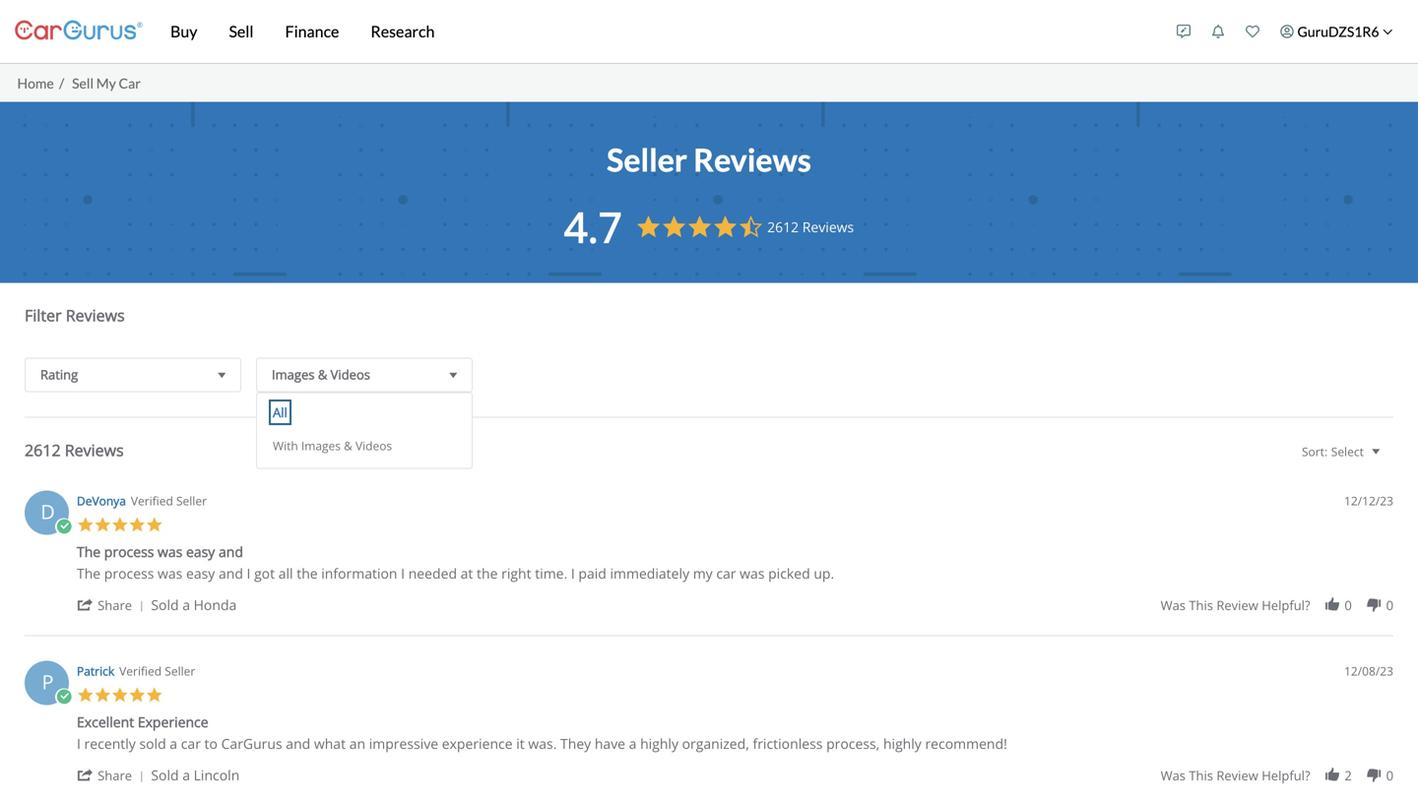 Task type: vqa. For each thing, say whether or not it's contained in the screenshot.
"&" within 'All' "list box"
yes



Task type: locate. For each thing, give the bounding box(es) containing it.
0 vertical spatial easy
[[186, 543, 215, 561]]

2 easy from the top
[[186, 564, 215, 583]]

&
[[318, 366, 327, 384], [344, 438, 352, 454]]

2612
[[767, 218, 799, 236], [25, 440, 61, 461]]

finance button
[[269, 0, 355, 63]]

was this review helpful? left the vote up review by patrick on  8 dec 2023 icon
[[1161, 767, 1310, 785]]

review left vote up review by devonya on 12 dec 2023 icon
[[1217, 597, 1259, 615]]

0 for d
[[1386, 597, 1394, 615]]

helpful? left the vote up review by patrick on  8 dec 2023 icon
[[1262, 767, 1310, 785]]

star image down patrick
[[94, 687, 111, 704]]

was for p
[[1161, 767, 1186, 785]]

0 vertical spatial seller
[[607, 141, 687, 179]]

helpful? for d
[[1262, 597, 1310, 615]]

recommend!
[[925, 735, 1007, 753]]

car
[[119, 75, 141, 91]]

0 vertical spatial share button
[[77, 596, 151, 615]]

2 seperator image from the top
[[136, 772, 147, 783]]

0 vertical spatial seperator image
[[136, 601, 147, 613]]

1 vertical spatial share
[[98, 767, 132, 785]]

the
[[77, 543, 101, 561], [77, 564, 101, 583]]

vote up review by devonya on 12 dec 2023 image
[[1324, 597, 1341, 614]]

review date 12/12/23 element
[[1344, 493, 1394, 510]]

the right at
[[477, 564, 498, 583]]

& right with
[[344, 438, 352, 454]]

verified right patrick
[[119, 663, 162, 680]]

my
[[693, 564, 713, 583]]

1 review from the top
[[1217, 597, 1259, 615]]

seller
[[607, 141, 687, 179], [176, 493, 207, 509], [165, 663, 195, 680]]

was this review helpful? left vote up review by devonya on 12 dec 2023 icon
[[1161, 597, 1310, 615]]

down triangle image inside images & videos field
[[445, 365, 462, 385]]

1 share from the top
[[98, 597, 132, 615]]

1 the from the left
[[297, 564, 318, 583]]

& inside field
[[318, 366, 327, 384]]

0 horizontal spatial down triangle image
[[213, 365, 230, 385]]

star image
[[77, 517, 94, 534], [94, 517, 111, 534], [94, 687, 111, 704], [129, 687, 146, 704]]

1 vertical spatial share image
[[77, 767, 94, 784]]

1 vertical spatial was
[[1161, 767, 1186, 785]]

2612 reviews
[[767, 218, 854, 236], [25, 440, 124, 461]]

0 vertical spatial share image
[[77, 597, 94, 614]]

1 share image from the top
[[77, 597, 94, 614]]

menu bar
[[143, 0, 1167, 63]]

0 horizontal spatial &
[[318, 366, 327, 384]]

seperator image left 'sold a honda'
[[136, 601, 147, 613]]

0
[[1345, 597, 1352, 615], [1386, 597, 1394, 615], [1386, 767, 1394, 785]]

videos down images & videos field
[[355, 438, 392, 454]]

seperator image for d
[[136, 601, 147, 613]]

sell inside dropdown button
[[229, 22, 254, 41]]

0 vertical spatial car
[[716, 564, 736, 583]]

0 vertical spatial was this review helpful?
[[1161, 597, 1310, 615]]

seller for d
[[176, 493, 207, 509]]

1 helpful? from the top
[[1262, 597, 1310, 615]]

sold for d
[[151, 596, 179, 615]]

1 horizontal spatial down triangle image
[[445, 365, 462, 385]]

was
[[158, 543, 183, 561], [158, 564, 183, 583], [740, 564, 765, 583]]

0 vertical spatial review
[[1217, 597, 1259, 615]]

paid
[[579, 564, 607, 583]]

0 vertical spatial was
[[1161, 597, 1186, 615]]

gurudzs1r6 menu
[[1167, 4, 1403, 59]]

cargurus
[[221, 735, 282, 753]]

1 vertical spatial videos
[[355, 438, 392, 454]]

tab panel containing d
[[15, 283, 1403, 803]]

1 vertical spatial &
[[344, 438, 352, 454]]

1 vertical spatial images
[[301, 438, 341, 454]]

share image
[[77, 597, 94, 614], [77, 767, 94, 784]]

filter reviews
[[25, 305, 125, 326]]

process
[[104, 543, 154, 561], [104, 564, 154, 583]]

1 vertical spatial sold
[[151, 766, 179, 785]]

review date 12/08/23 element
[[1344, 663, 1394, 680]]

0 horizontal spatial 2612
[[25, 440, 61, 461]]

sold down sold
[[151, 766, 179, 785]]

1 sold from the top
[[151, 596, 179, 615]]

videos up 'all' list box at the left of page
[[331, 366, 370, 384]]

0 horizontal spatial highly
[[640, 735, 679, 753]]

1 this from the top
[[1189, 597, 1213, 615]]

1 horizontal spatial &
[[344, 438, 352, 454]]

up.
[[814, 564, 834, 583]]

seller up the 4.7 star rating element
[[607, 141, 687, 179]]

0 vertical spatial videos
[[331, 366, 370, 384]]

honda
[[194, 596, 237, 615]]

review for p
[[1217, 767, 1259, 785]]

2 process from the top
[[104, 564, 154, 583]]

Images & Videos Filter field
[[256, 358, 473, 392]]

car
[[716, 564, 736, 583], [181, 735, 201, 753]]

2 down triangle image from the left
[[445, 365, 462, 385]]

needed
[[408, 564, 457, 583]]

menu bar containing buy
[[143, 0, 1167, 63]]

i left recently
[[77, 735, 81, 753]]

None field
[[1293, 443, 1394, 477]]

a
[[182, 596, 190, 615], [170, 735, 177, 753], [629, 735, 637, 753], [182, 766, 190, 785]]

1 vertical spatial group
[[1161, 767, 1394, 785]]

1 vertical spatial process
[[104, 564, 154, 583]]

1 vertical spatial sell
[[72, 75, 94, 91]]

1 down triangle image from the left
[[213, 365, 230, 385]]

cargurus logo homepage link image
[[15, 3, 143, 60]]

0 vertical spatial 2612
[[767, 218, 799, 236]]

car left to
[[181, 735, 201, 753]]

1 easy from the top
[[186, 543, 215, 561]]

2 group from the top
[[1161, 767, 1394, 785]]

car inside the process was easy and the process was easy and i got all the information i needed at the right time. i paid immediately my car was picked up.
[[716, 564, 736, 583]]

0 horizontal spatial 2612 reviews
[[25, 440, 124, 461]]

and inside excellent experience i recently sold a car to cargurus and what an impressive experience it was. they have a highly organized, frictionless process, highly recommend!
[[286, 735, 310, 753]]

and left got
[[219, 564, 243, 583]]

2 share image from the top
[[77, 767, 94, 784]]

0 vertical spatial this
[[1189, 597, 1213, 615]]

home link
[[17, 75, 54, 91]]

0 vertical spatial group
[[1161, 597, 1394, 615]]

cargurus logo homepage link link
[[15, 3, 143, 60]]

1 horizontal spatial 2612 reviews
[[767, 218, 854, 236]]

0 vertical spatial helpful?
[[1262, 597, 1310, 615]]

a left honda
[[182, 596, 190, 615]]

all
[[273, 404, 287, 422]]

2 vertical spatial seller
[[165, 663, 195, 680]]

easy
[[186, 543, 215, 561], [186, 564, 215, 583]]

share down recently
[[98, 767, 132, 785]]

car right my
[[716, 564, 736, 583]]

helpful? left vote up review by devonya on 12 dec 2023 icon
[[1262, 597, 1310, 615]]

impressive
[[369, 735, 438, 753]]

share up patrick
[[98, 597, 132, 615]]

sold
[[139, 735, 166, 753]]

0 vertical spatial share
[[98, 597, 132, 615]]

sell
[[229, 22, 254, 41], [72, 75, 94, 91]]

1 vertical spatial car
[[181, 735, 201, 753]]

0 horizontal spatial the
[[297, 564, 318, 583]]

i
[[247, 564, 251, 583], [401, 564, 405, 583], [571, 564, 575, 583], [77, 735, 81, 753]]

1 vertical spatial review
[[1217, 767, 1259, 785]]

1 vertical spatial easy
[[186, 564, 215, 583]]

videos inside field
[[331, 366, 370, 384]]

experience
[[138, 713, 208, 732]]

home
[[17, 75, 54, 91]]

share button
[[77, 596, 151, 615], [77, 766, 151, 785]]

star image down 'devonya'
[[94, 517, 111, 534]]

was this review helpful?
[[1161, 597, 1310, 615], [1161, 767, 1310, 785]]

select
[[1331, 444, 1364, 460]]

i inside excellent experience i recently sold a car to cargurus and what an impressive experience it was. they have a highly organized, frictionless process, highly recommend!
[[77, 735, 81, 753]]

process up 'sold a honda'
[[104, 564, 154, 583]]

1 vertical spatial this
[[1189, 767, 1213, 785]]

reviews
[[693, 141, 811, 179], [802, 218, 854, 236], [66, 305, 125, 326], [65, 440, 124, 461]]

1 was this review helpful? from the top
[[1161, 597, 1310, 615]]

0 vertical spatial images
[[272, 366, 315, 384]]

circle checkmark image
[[55, 689, 72, 706]]

and left the what
[[286, 735, 310, 753]]

share image for d
[[77, 597, 94, 614]]

review for d
[[1217, 597, 1259, 615]]

review left the vote up review by patrick on  8 dec 2023 icon
[[1217, 767, 1259, 785]]

circle checkmark image
[[55, 519, 72, 536]]

0 vertical spatial verified
[[131, 493, 173, 509]]

0 vertical spatial sell
[[229, 22, 254, 41]]

0 vertical spatial process
[[104, 543, 154, 561]]

patrick verified seller
[[77, 663, 195, 680]]

it
[[516, 735, 525, 753]]

got
[[254, 564, 275, 583]]

2 vertical spatial and
[[286, 735, 310, 753]]

seller up experience
[[165, 663, 195, 680]]

share image for p
[[77, 767, 94, 784]]

images
[[272, 366, 315, 384], [301, 438, 341, 454]]

0 horizontal spatial car
[[181, 735, 201, 753]]

2 share from the top
[[98, 767, 132, 785]]

was this review helpful? for p
[[1161, 767, 1310, 785]]

sold a lincoln
[[151, 766, 240, 785]]

chevron down image
[[1383, 26, 1393, 37]]

share button up patrick
[[77, 596, 151, 615]]

1 vertical spatial share button
[[77, 766, 151, 785]]

0 vertical spatial sold
[[151, 596, 179, 615]]

2 helpful? from the top
[[1262, 767, 1310, 785]]

seller for p
[[165, 663, 195, 680]]

1 share button from the top
[[77, 596, 151, 615]]

1 group from the top
[[1161, 597, 1394, 615]]

share image up patrick
[[77, 597, 94, 614]]

experience
[[442, 735, 513, 753]]

this for p
[[1189, 767, 1213, 785]]

2 sold from the top
[[151, 766, 179, 785]]

share button for d
[[77, 596, 151, 615]]

down triangle image for images & videos
[[445, 365, 462, 385]]

1 vertical spatial the
[[77, 564, 101, 583]]

seperator image down sold
[[136, 772, 147, 783]]

with
[[273, 438, 298, 454]]

sold for p
[[151, 766, 179, 785]]

highly
[[640, 735, 679, 753], [883, 735, 922, 753]]

2 was from the top
[[1161, 767, 1186, 785]]

organized,
[[682, 735, 749, 753]]

1 horizontal spatial car
[[716, 564, 736, 583]]

the right 'all'
[[297, 564, 318, 583]]

images inside 'all' list box
[[301, 438, 341, 454]]

add a car review image
[[1177, 25, 1191, 38]]

2 share button from the top
[[77, 766, 151, 785]]

& up 'all' list box at the left of page
[[318, 366, 327, 384]]

the
[[297, 564, 318, 583], [477, 564, 498, 583]]

excellent
[[77, 713, 134, 732]]

2 this from the top
[[1189, 767, 1213, 785]]

open notifications image
[[1211, 25, 1225, 38]]

sell right buy
[[229, 22, 254, 41]]

highly right process,
[[883, 735, 922, 753]]

highly right have
[[640, 735, 679, 753]]

recently
[[84, 735, 136, 753]]

1 vertical spatial and
[[219, 564, 243, 583]]

star image
[[111, 517, 129, 534], [129, 517, 146, 534], [146, 517, 163, 534], [77, 687, 94, 704], [111, 687, 129, 704], [146, 687, 163, 704]]

0 vertical spatial the
[[77, 543, 101, 561]]

verified
[[131, 493, 173, 509], [119, 663, 162, 680]]

share
[[98, 597, 132, 615], [98, 767, 132, 785]]

Rating Filter field
[[25, 358, 241, 392]]

all
[[278, 564, 293, 583]]

0 vertical spatial &
[[318, 366, 327, 384]]

share image down recently
[[77, 767, 94, 784]]

process down devonya verified seller
[[104, 543, 154, 561]]

sold
[[151, 596, 179, 615], [151, 766, 179, 785]]

down triangle image for rating
[[213, 365, 230, 385]]

with images & videos link
[[273, 438, 392, 454]]

this for d
[[1189, 597, 1213, 615]]

share button down recently
[[77, 766, 151, 785]]

1 vertical spatial helpful?
[[1262, 767, 1310, 785]]

verified right 'devonya'
[[131, 493, 173, 509]]

and
[[219, 543, 243, 561], [219, 564, 243, 583], [286, 735, 310, 753]]

1 vertical spatial was this review helpful?
[[1161, 767, 1310, 785]]

0 right vote down review by devonya on 12 dec 2023 icon
[[1386, 597, 1394, 615]]

was for d
[[1161, 597, 1186, 615]]

1 vertical spatial seperator image
[[136, 772, 147, 783]]

images right with
[[301, 438, 341, 454]]

down triangle image
[[213, 365, 230, 385], [445, 365, 462, 385]]

1 seperator image from the top
[[136, 601, 147, 613]]

this
[[1189, 597, 1213, 615], [1189, 767, 1213, 785]]

0 right vote down review by patrick on  8 dec 2023 icon
[[1386, 767, 1394, 785]]

what
[[314, 735, 346, 753]]

1 vertical spatial seller
[[176, 493, 207, 509]]

i left got
[[247, 564, 251, 583]]

and up honda
[[219, 543, 243, 561]]

review
[[1217, 597, 1259, 615], [1217, 767, 1259, 785]]

images up all
[[272, 366, 315, 384]]

seperator image
[[136, 601, 147, 613], [136, 772, 147, 783]]

tab panel
[[15, 283, 1403, 803]]

2 was this review helpful? from the top
[[1161, 767, 1310, 785]]

sell right the /
[[72, 75, 94, 91]]

and for d
[[219, 564, 243, 583]]

was
[[1161, 597, 1186, 615], [1161, 767, 1186, 785]]

images inside field
[[272, 366, 315, 384]]

2 review from the top
[[1217, 767, 1259, 785]]

time.
[[535, 564, 568, 583]]

helpful?
[[1262, 597, 1310, 615], [1262, 767, 1310, 785]]

sold left honda
[[151, 596, 179, 615]]

1 horizontal spatial the
[[477, 564, 498, 583]]

1 horizontal spatial sell
[[229, 22, 254, 41]]

group
[[1161, 597, 1394, 615], [1161, 767, 1394, 785]]

seller up the process was easy and heading
[[176, 493, 207, 509]]

1 was from the top
[[1161, 597, 1186, 615]]

2 the from the left
[[477, 564, 498, 583]]

was.
[[528, 735, 557, 753]]

1 horizontal spatial highly
[[883, 735, 922, 753]]

1 vertical spatial verified
[[119, 663, 162, 680]]

filter
[[25, 305, 62, 326]]

images & videos
[[272, 366, 370, 384]]

down triangle image inside rating field
[[213, 365, 230, 385]]

share button for p
[[77, 766, 151, 785]]

research
[[371, 22, 435, 41]]

0 vertical spatial and
[[219, 543, 243, 561]]

videos
[[331, 366, 370, 384], [355, 438, 392, 454]]



Task type: describe. For each thing, give the bounding box(es) containing it.
a right sold
[[170, 735, 177, 753]]

2 highly from the left
[[883, 735, 922, 753]]

information
[[321, 564, 397, 583]]

0 vertical spatial 2612 reviews
[[767, 218, 854, 236]]

was this review helpful? for d
[[1161, 597, 1310, 615]]

devonya
[[77, 493, 126, 509]]

excellent experience i recently sold a car to cargurus and what an impressive experience it was. they have a highly organized, frictionless process, highly recommend!
[[77, 713, 1007, 753]]

share for p
[[98, 767, 132, 785]]

12/08/23
[[1344, 663, 1394, 680]]

1 process from the top
[[104, 543, 154, 561]]

frictionless
[[753, 735, 823, 753]]

rating
[[40, 366, 78, 384]]

12/12/23
[[1344, 493, 1394, 509]]

p
[[42, 669, 54, 696]]

0 right vote up review by devonya on 12 dec 2023 icon
[[1345, 597, 1352, 615]]

at
[[461, 564, 473, 583]]

sold a honda
[[151, 596, 237, 615]]

group for p
[[1161, 767, 1394, 785]]

they
[[560, 735, 591, 753]]

all link
[[273, 404, 287, 422]]

1 vertical spatial 2612
[[25, 440, 61, 461]]

gurudzs1r6 menu item
[[1270, 4, 1403, 59]]

an
[[349, 735, 365, 753]]

all list box
[[256, 392, 473, 469]]

buy button
[[155, 0, 213, 63]]

vote up review by patrick on  8 dec 2023 image
[[1324, 767, 1341, 784]]

and for p
[[286, 735, 310, 753]]

have
[[595, 735, 625, 753]]

helpful? for p
[[1262, 767, 1310, 785]]

2
[[1345, 767, 1352, 785]]

1 highly from the left
[[640, 735, 679, 753]]

to
[[204, 735, 218, 753]]

none field containing sort:
[[1293, 443, 1394, 477]]

sort:
[[1302, 444, 1328, 460]]

sort: select
[[1302, 444, 1364, 460]]

saved cars image
[[1246, 25, 1260, 38]]

star image right circle checkmark image
[[77, 517, 94, 534]]

right
[[501, 564, 531, 583]]

1 vertical spatial 2612 reviews
[[25, 440, 124, 461]]

seller reviews
[[607, 141, 811, 179]]

4.7 main content
[[0, 102, 1418, 803]]

0 for p
[[1386, 767, 1394, 785]]

tab panel inside 4.7 main content
[[15, 283, 1403, 803]]

star image down patrick verified seller
[[129, 687, 146, 704]]

gurudzs1r6 button
[[1270, 4, 1403, 59]]

sell button
[[213, 0, 269, 63]]

seperator image for p
[[136, 772, 147, 783]]

buy
[[170, 22, 197, 41]]

the process was easy and the process was easy and i got all the information i needed at the right time. i paid immediately my car was picked up.
[[77, 543, 834, 583]]

i left paid
[[571, 564, 575, 583]]

my
[[96, 75, 116, 91]]

1 the from the top
[[77, 543, 101, 561]]

group for d
[[1161, 597, 1394, 615]]

filter reviews heading
[[25, 305, 1394, 343]]

gurudzs1r6
[[1298, 23, 1379, 40]]

finance
[[285, 22, 339, 41]]

1 horizontal spatial 2612
[[767, 218, 799, 236]]

a left lincoln on the bottom left
[[182, 766, 190, 785]]

d
[[41, 498, 55, 525]]

4.7
[[564, 198, 622, 255]]

videos inside 'all' list box
[[355, 438, 392, 454]]

process,
[[826, 735, 880, 753]]

vote down review by patrick on  8 dec 2023 image
[[1365, 767, 1383, 784]]

with images & videos
[[273, 438, 392, 454]]

a right have
[[629, 735, 637, 753]]

4.7 star rating element
[[564, 198, 622, 255]]

excellent experience heading
[[77, 713, 208, 736]]

patrick
[[77, 663, 114, 680]]

i left needed
[[401, 564, 405, 583]]

the process was easy and heading
[[77, 543, 243, 565]]

immediately
[[610, 564, 690, 583]]

vote down review by devonya on 12 dec 2023 image
[[1365, 597, 1383, 614]]

verified for d
[[131, 493, 173, 509]]

lincoln
[[194, 766, 240, 785]]

reviews inside filter reviews heading
[[66, 305, 125, 326]]

user icon image
[[1280, 25, 1294, 38]]

home / sell my car
[[17, 75, 141, 91]]

car inside excellent experience i recently sold a car to cargurus and what an impressive experience it was. they have a highly organized, frictionless process, highly recommend!
[[181, 735, 201, 753]]

2 the from the top
[[77, 564, 101, 583]]

/
[[59, 75, 64, 91]]

picked
[[768, 564, 810, 583]]

share for d
[[98, 597, 132, 615]]

& inside 'all' list box
[[344, 438, 352, 454]]

research button
[[355, 0, 450, 63]]

devonya verified seller
[[77, 493, 207, 509]]

0 horizontal spatial sell
[[72, 75, 94, 91]]

verified for p
[[119, 663, 162, 680]]



